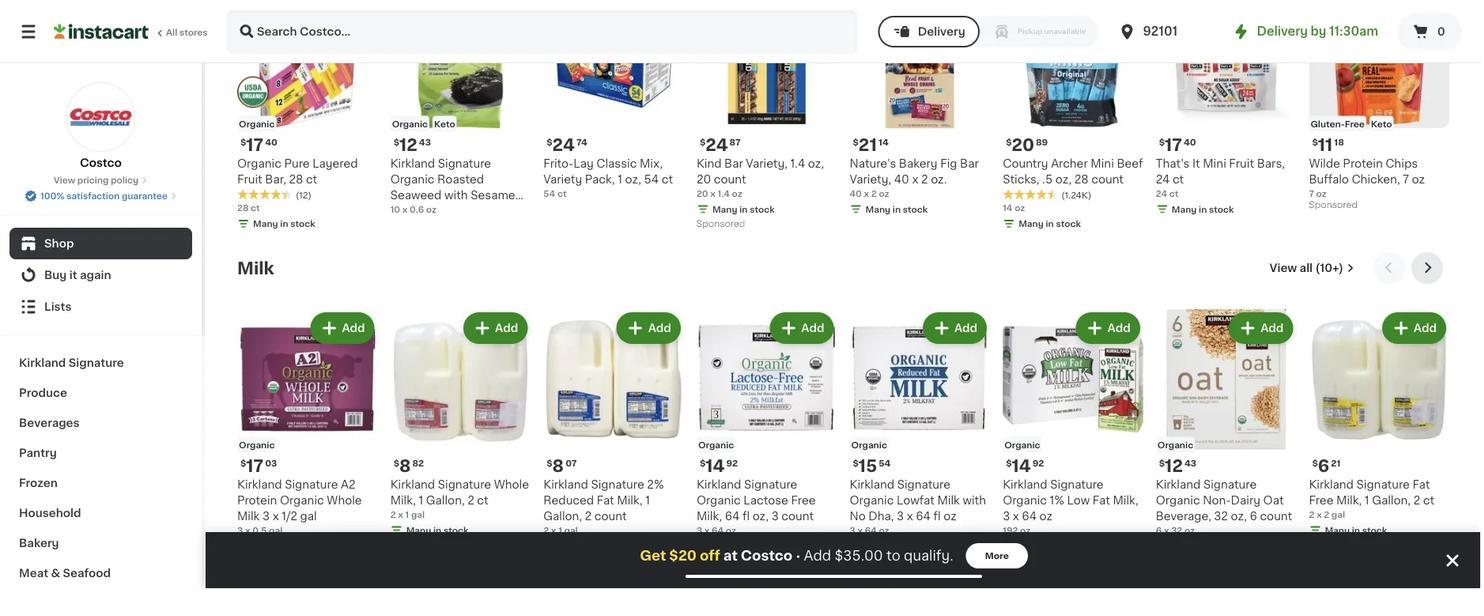 Task type: vqa. For each thing, say whether or not it's contained in the screenshot.


Task type: locate. For each thing, give the bounding box(es) containing it.
$ 17 40 up that's
[[1159, 137, 1196, 154]]

sticks,
[[1003, 174, 1039, 185]]

17 for 24
[[246, 137, 263, 154]]

1 vertical spatial protein
[[237, 495, 277, 506]]

count
[[714, 174, 746, 185], [1091, 174, 1124, 185], [594, 511, 627, 522], [782, 511, 814, 522], [1260, 511, 1292, 522]]

kirkland down $ 15 54
[[850, 479, 894, 490]]

signature for kirkland signature organic non-dairy oat beverage, 32 oz, 6 count 6 x 32 oz many in stock
[[1203, 479, 1257, 490]]

x up 192
[[1013, 511, 1019, 522]]

costco up view pricing policy link
[[80, 157, 122, 168]]

1 horizontal spatial 32
[[1214, 511, 1228, 522]]

1 vertical spatial view
[[1270, 263, 1297, 274]]

signature for kirkland signature whole milk, 1 gallon, 2 ct 2 x 1 gal
[[438, 479, 491, 490]]

product group
[[237, 0, 378, 234], [390, 0, 531, 217], [543, 0, 684, 200], [697, 0, 837, 233], [850, 0, 990, 219], [1003, 0, 1143, 234], [1156, 0, 1296, 219], [1309, 0, 1449, 214], [237, 309, 378, 556], [390, 309, 531, 540], [543, 309, 684, 556], [697, 309, 837, 556], [850, 309, 990, 556], [1003, 309, 1143, 556], [1156, 309, 1296, 556], [1309, 309, 1449, 540]]

add
[[342, 2, 365, 13], [495, 2, 518, 13], [648, 2, 671, 13], [801, 2, 824, 13], [1414, 2, 1437, 13], [342, 323, 365, 334], [495, 323, 518, 334], [648, 323, 671, 334], [801, 323, 824, 334], [954, 323, 977, 334], [1107, 323, 1131, 334], [1261, 323, 1284, 334], [1414, 323, 1437, 334], [804, 549, 831, 563]]

in down kirkland signature organic 1% low fat milk, 3 x 64 oz 192 oz at right
[[1046, 542, 1054, 551]]

x down lowfat
[[907, 511, 913, 522]]

kirkland for kirkland signature organic lowfat milk with no dha, 3 x 64 fl oz 3 x 64 oz
[[850, 479, 894, 490]]

in down that's it mini fruit bars, 24 ct 24 ct
[[1199, 205, 1207, 214]]

1 horizontal spatial 21
[[1331, 459, 1341, 468]]

organic inside kirkland signature organic roasted seaweed with sesame oil, 0.60 oz, 10 ct
[[390, 174, 435, 185]]

10 left the 0.6
[[390, 205, 400, 214]]

1 vertical spatial variety,
[[850, 174, 891, 185]]

kirkland inside kirkland signature 2% reduced fat milk, 1 gallon, 2 count 2 x 1 gal many in stock
[[543, 479, 588, 490]]

fruit for bars,
[[1229, 158, 1254, 169]]

mini left beef
[[1091, 158, 1114, 169]]

fat inside kirkland signature fat free milk, 1 gallon, 2 ct 2 x 2 gal
[[1413, 479, 1430, 490]]

bakery up meat
[[19, 538, 59, 549]]

54 right 15
[[879, 459, 891, 468]]

milk, inside kirkland signature whole milk, 1 gallon, 2 ct 2 x 1 gal
[[390, 495, 416, 506]]

&
[[51, 568, 60, 579]]

$35.00
[[835, 549, 883, 563]]

fat
[[1413, 479, 1430, 490], [597, 495, 614, 506], [1093, 495, 1110, 506]]

sponsored badge image for 11
[[1309, 201, 1357, 210]]

0 vertical spatial 21
[[859, 137, 877, 154]]

keto up 'chips'
[[1371, 120, 1392, 128]]

kirkland inside kirkland signature organic 1% low fat milk, 3 x 64 oz 192 oz
[[1003, 479, 1048, 490]]

2 horizontal spatial gallon,
[[1372, 495, 1411, 506]]

1 horizontal spatial 8
[[552, 458, 564, 475]]

12 down organic keto
[[399, 137, 417, 154]]

2%
[[647, 479, 664, 490]]

1 keto from the left
[[434, 120, 455, 128]]

0 vertical spatial variety,
[[746, 158, 788, 169]]

add button for kirkland signature organic lactose free milk, 64 fl oz, 3 count
[[771, 314, 832, 343]]

0 vertical spatial protein
[[1343, 158, 1383, 169]]

$ inside $ 21 14
[[853, 138, 859, 147]]

0 vertical spatial 12
[[399, 137, 417, 154]]

pure
[[284, 158, 310, 169]]

with for milk
[[963, 495, 986, 506]]

$ up no
[[853, 459, 859, 468]]

2 92 from the left
[[1032, 459, 1044, 468]]

1 horizontal spatial with
[[963, 495, 986, 506]]

0 horizontal spatial costco
[[80, 157, 122, 168]]

costco inside costco link
[[80, 157, 122, 168]]

$ down organic keto
[[394, 138, 399, 147]]

1 horizontal spatial $ 12 43
[[1159, 458, 1197, 475]]

64 up off
[[712, 526, 724, 535]]

kirkland for kirkland signature
[[19, 357, 66, 368]]

kirkland for kirkland signature 2% reduced fat milk, 1 gallon, 2 count 2 x 1 gal many in stock
[[543, 479, 588, 490]]

signature inside kirkland signature fat free milk, 1 gallon, 2 ct 2 x 2 gal
[[1357, 479, 1410, 490]]

signature inside kirkland signature 2% reduced fat milk, 1 gallon, 2 count 2 x 1 gal many in stock
[[591, 479, 644, 490]]

3 up off
[[697, 526, 702, 535]]

0 horizontal spatial 92
[[726, 459, 738, 468]]

signature inside kirkland signature whole milk, 1 gallon, 2 ct 2 x 1 gal
[[438, 479, 491, 490]]

signature for kirkland signature organic 1% low fat milk, 3 x 64 oz 192 oz
[[1050, 479, 1104, 490]]

fl
[[742, 511, 750, 522], [934, 511, 941, 522]]

many down the 'nature's'
[[865, 205, 891, 214]]

x inside kirkland signature organic non-dairy oat beverage, 32 oz, 6 count 6 x 32 oz many in stock
[[1164, 526, 1169, 535]]

milk inside kirkland signature organic lowfat milk with no dha, 3 x 64 fl oz 3 x 64 oz
[[937, 495, 960, 506]]

x down $ 8 82
[[398, 510, 403, 519]]

1 vertical spatial 21
[[1331, 459, 1341, 468]]

$
[[240, 138, 246, 147], [394, 138, 399, 147], [547, 138, 552, 147], [700, 138, 706, 147], [853, 138, 859, 147], [1006, 138, 1012, 147], [1159, 138, 1165, 147], [1312, 138, 1318, 147], [240, 459, 246, 468], [394, 459, 399, 468], [547, 459, 552, 468], [700, 459, 706, 468], [853, 459, 859, 468], [1006, 459, 1012, 468], [1159, 459, 1165, 468], [1312, 459, 1318, 468]]

$ inside $ 15 54
[[853, 459, 859, 468]]

2 horizontal spatial 28
[[1074, 174, 1089, 185]]

oz, inside the frito-lay classic mix, variety pack, 1 oz, 54 ct 54 ct
[[625, 174, 641, 185]]

with down roasted
[[444, 190, 468, 201]]

$ up that's
[[1159, 138, 1165, 147]]

$ inside $ 20 89
[[1006, 138, 1012, 147]]

ct inside kirkland signature fat free milk, 1 gallon, 2 ct 2 x 2 gal
[[1423, 495, 1435, 506]]

0 horizontal spatial fl
[[742, 511, 750, 522]]

stock
[[750, 205, 775, 214], [903, 205, 928, 214], [1209, 205, 1234, 214], [290, 220, 315, 228], [1056, 220, 1081, 228], [444, 526, 469, 535], [1362, 526, 1387, 535], [597, 542, 622, 551], [750, 542, 775, 551], [903, 542, 928, 551], [1056, 542, 1081, 551], [1209, 542, 1234, 551]]

many down dha,
[[865, 542, 891, 551]]

many in stock down that's it mini fruit bars, 24 ct 24 ct
[[1172, 205, 1234, 214]]

$ 24 87
[[700, 137, 741, 154]]

x inside kirkland signature fat free milk, 1 gallon, 2 ct 2 x 2 gal
[[1317, 510, 1322, 519]]

signature inside kirkland signature link
[[69, 357, 124, 368]]

8 for kirkland signature whole milk, 1 gallon, 2 ct
[[399, 458, 411, 475]]

1 8 from the left
[[399, 458, 411, 475]]

•
[[796, 549, 801, 562]]

no
[[850, 511, 866, 522]]

28 down 'pure' at the left top of page
[[289, 174, 303, 185]]

nature's
[[850, 158, 896, 169]]

92
[[726, 459, 738, 468], [1032, 459, 1044, 468]]

0.5
[[252, 526, 267, 535]]

stock down the kind bar variety, 1.4 oz, 20 count 20 x 1.4 oz
[[750, 205, 775, 214]]

milk, right low
[[1113, 495, 1138, 506]]

$ 14 92 for kirkland signature organic 1% low fat milk, 3 x 64 oz
[[1006, 458, 1044, 475]]

$ for kirkland signature fat free milk, 1 gallon, 2 ct
[[1312, 459, 1318, 468]]

21 up the 'nature's'
[[859, 137, 877, 154]]

kirkland for kirkland signature organic non-dairy oat beverage, 32 oz, 6 count 6 x 32 oz many in stock
[[1156, 479, 1201, 490]]

ct inside kirkland signature whole milk, 1 gallon, 2 ct 2 x 1 gal
[[477, 495, 488, 506]]

instacart logo image
[[54, 22, 149, 41]]

$ inside $ 8 82
[[394, 459, 399, 468]]

0 horizontal spatial 32
[[1171, 526, 1182, 535]]

1 vertical spatial 6
[[1250, 511, 1257, 522]]

view
[[54, 176, 75, 185], [1270, 263, 1297, 274]]

0 horizontal spatial mini
[[1091, 158, 1114, 169]]

1 vertical spatial bakery
[[19, 538, 59, 549]]

0 vertical spatial 7
[[1403, 174, 1409, 185]]

organic inside kirkland signature organic non-dairy oat beverage, 32 oz, 6 count 6 x 32 oz many in stock
[[1156, 495, 1200, 506]]

product group containing 15
[[850, 309, 990, 556]]

1 vertical spatial 12
[[1165, 458, 1183, 475]]

$ 11 18
[[1312, 137, 1344, 154]]

oz,
[[808, 158, 824, 169], [625, 174, 641, 185], [1055, 174, 1072, 185], [440, 206, 456, 217], [753, 511, 769, 522], [1231, 511, 1247, 522]]

12 up beverage,
[[1165, 458, 1183, 475]]

add button for kirkland signature 2% reduced fat milk, 1 gallon, 2 count
[[618, 314, 679, 343]]

0 horizontal spatial $ 14 92
[[700, 458, 738, 475]]

1 vertical spatial sponsored badge image
[[697, 220, 744, 229]]

buy it again
[[44, 270, 111, 281]]

$ for kirkland signature organic roasted seaweed with sesame oil, 0.60 oz, 10 ct
[[394, 138, 399, 147]]

$ 12 43
[[394, 137, 431, 154], [1159, 458, 1197, 475]]

costco link
[[66, 82, 136, 171]]

milk, inside kirkland signature organic 1% low fat milk, 3 x 64 oz 192 oz
[[1113, 495, 1138, 506]]

1 10 from the left
[[390, 205, 400, 214]]

delivery by 11:30am
[[1257, 26, 1378, 37]]

$ inside $ 24 87
[[700, 138, 706, 147]]

delivery by 11:30am link
[[1232, 22, 1378, 41]]

signature inside kirkland signature organic 1% low fat milk, 3 x 64 oz 192 oz
[[1050, 479, 1104, 490]]

gal down reduced on the left bottom of the page
[[564, 526, 578, 535]]

1 horizontal spatial fat
[[1093, 495, 1110, 506]]

x left 0.5
[[245, 526, 250, 535]]

stock down that's it mini fruit bars, 24 ct 24 ct
[[1209, 205, 1234, 214]]

2 mini from the left
[[1203, 158, 1226, 169]]

view inside popup button
[[1270, 263, 1297, 274]]

bakery up oz. at the top
[[899, 158, 938, 169]]

stock down kirkland signature fat free milk, 1 gallon, 2 ct 2 x 2 gal
[[1362, 526, 1387, 535]]

0 horizontal spatial 8
[[399, 458, 411, 475]]

1 inside kirkland signature fat free milk, 1 gallon, 2 ct 2 x 2 gal
[[1365, 495, 1369, 506]]

oz, right .5
[[1055, 174, 1072, 185]]

kirkland for kirkland signature fat free milk, 1 gallon, 2 ct 2 x 2 gal
[[1309, 479, 1354, 490]]

17 left 03
[[246, 458, 263, 475]]

0 horizontal spatial bar
[[724, 158, 743, 169]]

signature for kirkland signature
[[69, 357, 124, 368]]

1 horizontal spatial 92
[[1032, 459, 1044, 468]]

organic keto
[[392, 120, 455, 128]]

product group containing 11
[[1309, 0, 1449, 214]]

x left oz. at the top
[[912, 174, 918, 185]]

1 vertical spatial 7
[[1309, 189, 1314, 198]]

signature for kirkland signature fat free milk, 1 gallon, 2 ct 2 x 2 gal
[[1357, 479, 1410, 490]]

many in stock down (12)
[[253, 220, 315, 228]]

stock down kirkland signature whole milk, 1 gallon, 2 ct 2 x 1 gal
[[444, 526, 469, 535]]

with inside kirkland signature organic lowfat milk with no dha, 3 x 64 fl oz 3 x 64 oz
[[963, 495, 986, 506]]

view all (10+) button
[[1263, 253, 1361, 284]]

6
[[1318, 458, 1329, 475], [1250, 511, 1257, 522], [1156, 526, 1162, 535]]

1 vertical spatial with
[[963, 495, 986, 506]]

add for organic pure layered fruit bar, 28 ct
[[342, 2, 365, 13]]

1 horizontal spatial 6
[[1250, 511, 1257, 522]]

whole
[[494, 479, 529, 490], [327, 495, 362, 506]]

many in stock down dha,
[[865, 542, 928, 551]]

oz, inside kirkland signature organic roasted seaweed with sesame oil, 0.60 oz, 10 ct
[[440, 206, 456, 217]]

2 keto from the left
[[1371, 120, 1392, 128]]

0 horizontal spatial 6
[[1156, 526, 1162, 535]]

100%
[[40, 192, 64, 200]]

6 up kirkland signature fat free milk, 1 gallon, 2 ct 2 x 2 gal
[[1318, 458, 1329, 475]]

keto
[[434, 120, 455, 128], [1371, 120, 1392, 128]]

buffalo
[[1309, 174, 1349, 185]]

oz, down classic
[[625, 174, 641, 185]]

gallon,
[[426, 495, 465, 506], [1372, 495, 1411, 506], [543, 511, 582, 522]]

add for kirkland signature a2 protein organic whole milk 3 x 1/2 gal
[[342, 323, 365, 334]]

21
[[859, 137, 877, 154], [1331, 459, 1341, 468]]

43 for kirkland signature organic non-dairy oat beverage, 32 oz, 6 count
[[1185, 459, 1197, 468]]

signature
[[438, 158, 491, 169], [69, 357, 124, 368], [285, 479, 338, 490], [438, 479, 491, 490], [591, 479, 644, 490], [744, 479, 797, 490], [897, 479, 950, 490], [1050, 479, 1104, 490], [1203, 479, 1257, 490], [1357, 479, 1410, 490]]

28 down organic pure layered fruit bar, 28 ct
[[237, 204, 249, 213]]

92 up the kirkland signature organic lactose free milk, 64 fl oz, 3 count 3 x 64 oz
[[726, 459, 738, 468]]

oz
[[1412, 174, 1425, 185], [732, 189, 742, 198], [879, 189, 889, 198], [1316, 189, 1327, 198], [1015, 204, 1025, 213], [426, 205, 436, 214], [944, 511, 957, 522], [1040, 511, 1052, 522], [726, 526, 736, 535], [879, 526, 889, 535], [1020, 526, 1031, 535], [1185, 526, 1195, 535]]

oz inside kirkland signature organic non-dairy oat beverage, 32 oz, 6 count 6 x 32 oz many in stock
[[1185, 526, 1195, 535]]

1 vertical spatial $ 12 43
[[1159, 458, 1197, 475]]

0 horizontal spatial with
[[444, 190, 468, 201]]

kirkland signature fat free milk, 1 gallon, 2 ct 2 x 2 gal
[[1309, 479, 1435, 519]]

oz, down lactose
[[753, 511, 769, 522]]

add for kirkland signature organic non-dairy oat beverage, 32 oz, 6 count
[[1261, 323, 1284, 334]]

1 horizontal spatial 43
[[1185, 459, 1197, 468]]

1 vertical spatial 54
[[543, 189, 555, 198]]

0 horizontal spatial 10
[[390, 205, 400, 214]]

lay
[[574, 158, 594, 169]]

1 horizontal spatial costco
[[741, 549, 792, 563]]

$ for wilde protein chips buffalo chicken, 7 oz
[[1312, 138, 1318, 147]]

add for frito-lay classic mix, variety pack, 1 oz, 54 ct
[[648, 2, 671, 13]]

signature for kirkland signature organic lactose free milk, 64 fl oz, 3 count 3 x 64 oz
[[744, 479, 797, 490]]

with right lowfat
[[963, 495, 986, 506]]

chicken,
[[1352, 174, 1400, 185]]

74
[[576, 138, 587, 147]]

protein inside "wilde protein chips buffalo chicken, 7 oz 7 oz"
[[1343, 158, 1383, 169]]

0 horizontal spatial keto
[[434, 120, 455, 128]]

bar
[[724, 158, 743, 169], [960, 158, 979, 169]]

kirkland inside the kirkland signature organic lactose free milk, 64 fl oz, 3 count 3 x 64 oz
[[697, 479, 741, 490]]

1 horizontal spatial keto
[[1371, 120, 1392, 128]]

fl inside the kirkland signature organic lactose free milk, 64 fl oz, 3 count 3 x 64 oz
[[742, 511, 750, 522]]

$ 12 43 down organic keto
[[394, 137, 431, 154]]

1 mini from the left
[[1091, 158, 1114, 169]]

kirkland signature 2% reduced fat milk, 1 gallon, 2 count 2 x 1 gal many in stock
[[543, 479, 664, 551]]

kirkland signature organic lactose free milk, 64 fl oz, 3 count 3 x 64 oz
[[697, 479, 816, 535]]

delivery for delivery by 11:30am
[[1257, 26, 1308, 37]]

0 vertical spatial 32
[[1214, 511, 1228, 522]]

1 horizontal spatial free
[[1309, 495, 1334, 506]]

x down the 'nature's'
[[864, 189, 869, 198]]

add for kirkland signature organic roasted seaweed with sesame oil, 0.60 oz, 10 ct
[[495, 2, 518, 13]]

1 horizontal spatial sponsored badge image
[[1309, 201, 1357, 210]]

2 bar from the left
[[960, 158, 979, 169]]

$ up kirkland signature fat free milk, 1 gallon, 2 ct 2 x 2 gal
[[1312, 459, 1318, 468]]

1 horizontal spatial $ 17 40
[[1159, 137, 1196, 154]]

stock left get
[[597, 542, 622, 551]]

many
[[712, 205, 737, 214], [865, 205, 891, 214], [1172, 205, 1197, 214], [253, 220, 278, 228], [1019, 220, 1044, 228], [406, 526, 431, 535], [1325, 526, 1350, 535], [559, 542, 584, 551], [712, 542, 737, 551], [865, 542, 891, 551], [1019, 542, 1044, 551], [1172, 542, 1197, 551]]

0 horizontal spatial sponsored badge image
[[697, 220, 744, 229]]

$ 21 14
[[853, 137, 889, 154]]

1%
[[1050, 495, 1064, 506]]

28
[[289, 174, 303, 185], [1074, 174, 1089, 185], [237, 204, 249, 213]]

with for seaweed
[[444, 190, 468, 201]]

2 vertical spatial milk
[[237, 511, 260, 522]]

0 horizontal spatial variety,
[[746, 158, 788, 169]]

1 horizontal spatial 10
[[459, 206, 471, 217]]

0 vertical spatial 43
[[419, 138, 431, 147]]

$ for kirkland signature 2% reduced fat milk, 1 gallon, 2 count
[[547, 459, 552, 468]]

oz.
[[931, 174, 947, 185]]

again
[[80, 270, 111, 281]]

43
[[419, 138, 431, 147], [1185, 459, 1197, 468]]

free
[[1345, 120, 1365, 128], [791, 495, 816, 506], [1309, 495, 1334, 506]]

1 horizontal spatial bar
[[960, 158, 979, 169]]

0 horizontal spatial $ 17 40
[[240, 137, 277, 154]]

with
[[444, 190, 468, 201], [963, 495, 986, 506]]

$ up "frito-"
[[547, 138, 552, 147]]

$ for kirkland signature organic lactose free milk, 64 fl oz, 3 count
[[700, 459, 706, 468]]

2 horizontal spatial 54
[[879, 459, 891, 468]]

1 horizontal spatial fl
[[934, 511, 941, 522]]

milk down 28 ct
[[237, 260, 274, 277]]

0 vertical spatial view
[[54, 176, 75, 185]]

1 vertical spatial milk
[[937, 495, 960, 506]]

$ 8 82
[[394, 458, 424, 475]]

country
[[1003, 158, 1048, 169]]

in inside kirkland signature organic non-dairy oat beverage, 32 oz, 6 count 6 x 32 oz many in stock
[[1199, 542, 1207, 551]]

costco logo image
[[66, 82, 136, 152]]

kirkland inside kirkland signature whole milk, 1 gallon, 2 ct 2 x 1 gal
[[390, 479, 435, 490]]

1.4 left the 'nature's'
[[790, 158, 805, 169]]

add inside treatment tracker modal dialog
[[804, 549, 831, 563]]

product group containing 6
[[1309, 309, 1449, 540]]

delivery for delivery
[[918, 26, 965, 37]]

stock down (12)
[[290, 220, 315, 228]]

0 vertical spatial 54
[[644, 174, 659, 185]]

28 up (1.24k)
[[1074, 174, 1089, 185]]

kirkland up 192
[[1003, 479, 1048, 490]]

21 up kirkland signature fat free milk, 1 gallon, 2 ct 2 x 2 gal
[[1331, 459, 1341, 468]]

0 horizontal spatial whole
[[327, 495, 362, 506]]

1 horizontal spatial whole
[[494, 479, 529, 490]]

1 fl from the left
[[742, 511, 750, 522]]

0 horizontal spatial $ 12 43
[[394, 137, 431, 154]]

1 bar from the left
[[724, 158, 743, 169]]

92 for lactose
[[726, 459, 738, 468]]

0 horizontal spatial gallon,
[[426, 495, 465, 506]]

1 horizontal spatial view
[[1270, 263, 1297, 274]]

gallon, inside kirkland signature whole milk, 1 gallon, 2 ct 2 x 1 gal
[[426, 495, 465, 506]]

kirkland down $ 8 82
[[390, 479, 435, 490]]

view pricing policy link
[[54, 174, 148, 187]]

add button for kirkland signature organic roasted seaweed with sesame oil, 0.60 oz, 10 ct
[[465, 0, 526, 22]]

1 horizontal spatial variety,
[[850, 174, 891, 185]]

192
[[1003, 526, 1018, 535]]

many down 14 oz
[[1019, 220, 1044, 228]]

$ inside $ 8 07
[[547, 459, 552, 468]]

0 vertical spatial with
[[444, 190, 468, 201]]

0 horizontal spatial protein
[[237, 495, 277, 506]]

None search field
[[226, 9, 858, 54]]

milk, inside kirkland signature fat free milk, 1 gallon, 2 ct 2 x 2 gal
[[1336, 495, 1362, 506]]

2 horizontal spatial fat
[[1413, 479, 1430, 490]]

gal down $ 8 82
[[411, 510, 425, 519]]

off
[[700, 549, 720, 563]]

kirkland for kirkland signature organic lactose free milk, 64 fl oz, 3 count 3 x 64 oz
[[697, 479, 741, 490]]

92 up kirkland signature organic 1% low fat milk, 3 x 64 oz 192 oz at right
[[1032, 459, 1044, 468]]

0 vertical spatial fruit
[[1229, 158, 1254, 169]]

add for kirkland signature whole milk, 1 gallon, 2 ct
[[495, 323, 518, 334]]

$ for frito-lay classic mix, variety pack, 1 oz, 54 ct
[[547, 138, 552, 147]]

1 $ 14 92 from the left
[[700, 458, 738, 475]]

0 horizontal spatial view
[[54, 176, 75, 185]]

1 92 from the left
[[726, 459, 738, 468]]

0 horizontal spatial 12
[[399, 137, 417, 154]]

64 down dha,
[[865, 526, 877, 535]]

signature inside kirkland signature organic roasted seaweed with sesame oil, 0.60 oz, 10 ct
[[438, 158, 491, 169]]

oz, inside kirkland signature organic non-dairy oat beverage, 32 oz, 6 count 6 x 32 oz many in stock
[[1231, 511, 1247, 522]]

14 up kirkland signature organic 1% low fat milk, 3 x 64 oz 192 oz at right
[[1012, 458, 1031, 475]]

43 up beverage,
[[1185, 459, 1197, 468]]

classic
[[596, 158, 637, 169]]

1 horizontal spatial mini
[[1203, 158, 1226, 169]]

many in stock for kirkland signature fat free milk, 1 gallon, 2 ct
[[1325, 526, 1387, 535]]

8
[[399, 458, 411, 475], [552, 458, 564, 475]]

$ inside $ 6 21
[[1312, 459, 1318, 468]]

oz down $ 24 87
[[732, 189, 742, 198]]

kirkland up produce
[[19, 357, 66, 368]]

12
[[399, 137, 417, 154], [1165, 458, 1183, 475]]

1 vertical spatial costco
[[741, 549, 792, 563]]

0 vertical spatial $ 12 43
[[394, 137, 431, 154]]

ct inside kirkland signature organic roasted seaweed with sesame oil, 0.60 oz, 10 ct
[[474, 206, 485, 217]]

x inside kirkland signature whole milk, 1 gallon, 2 ct 2 x 1 gal
[[398, 510, 403, 519]]

add for kirkland signature fat free milk, 1 gallon, 2 ct
[[1414, 323, 1437, 334]]

1 horizontal spatial bakery
[[899, 158, 938, 169]]

milk, inside the kirkland signature organic lactose free milk, 64 fl oz, 3 count 3 x 64 oz
[[697, 511, 722, 522]]

$ left 03
[[240, 459, 246, 468]]

x
[[912, 174, 918, 185], [710, 189, 716, 198], [864, 189, 869, 198], [402, 205, 408, 214], [398, 510, 403, 519], [1317, 510, 1322, 519], [273, 511, 279, 522], [907, 511, 913, 522], [1013, 511, 1019, 522], [245, 526, 250, 535], [551, 526, 556, 535], [704, 526, 710, 535], [858, 526, 863, 535], [1164, 526, 1169, 535]]

2 $ 14 92 from the left
[[1006, 458, 1044, 475]]

$ for kirkland signature organic lowfat milk with no dha, 3 x 64 fl oz
[[853, 459, 859, 468]]

2 10 from the left
[[459, 206, 471, 217]]

0 horizontal spatial 1.4
[[718, 189, 730, 198]]

oz up at
[[726, 526, 736, 535]]

(1.24k)
[[1061, 191, 1092, 200]]

1 horizontal spatial protein
[[1343, 158, 1383, 169]]

kirkland inside kirkland signature organic non-dairy oat beverage, 32 oz, 6 count 6 x 32 oz many in stock
[[1156, 479, 1201, 490]]

10 down roasted
[[459, 206, 471, 217]]

many in stock for kirkland signature organic 1% low fat milk, 3 x 64 oz
[[1019, 542, 1081, 551]]

delivery button
[[878, 16, 980, 47]]

28 ct
[[237, 204, 260, 213]]

beverages
[[19, 418, 80, 429]]

$ for kirkland signature whole milk, 1 gallon, 2 ct
[[394, 459, 399, 468]]

kirkland for kirkland signature organic roasted seaweed with sesame oil, 0.60 oz, 10 ct
[[390, 158, 435, 169]]

organic inside the kirkland signature organic lactose free milk, 64 fl oz, 3 count 3 x 64 oz
[[697, 495, 741, 506]]

2 8 from the left
[[552, 458, 564, 475]]

fruit inside that's it mini fruit bars, 24 ct 24 ct
[[1229, 158, 1254, 169]]

signature for kirkland signature 2% reduced fat milk, 1 gallon, 2 count 2 x 1 gal many in stock
[[591, 479, 644, 490]]

stock down (1.24k)
[[1056, 220, 1081, 228]]

signature inside kirkland signature a2 protein organic whole milk 3 x 1/2 gal 3 x 0.5 gal
[[285, 479, 338, 490]]

$ inside $ 11 18
[[1312, 138, 1318, 147]]

64 inside kirkland signature organic 1% low fat milk, 3 x 64 oz 192 oz
[[1022, 511, 1037, 522]]

to
[[887, 549, 900, 563]]

2 horizontal spatial 6
[[1318, 458, 1329, 475]]

43 inside item carousel region
[[1185, 459, 1197, 468]]

fruit
[[1229, 158, 1254, 169], [237, 174, 262, 185]]

at
[[723, 549, 738, 563]]

many down beverage,
[[1172, 542, 1197, 551]]

costco
[[80, 157, 122, 168], [741, 549, 792, 563]]

$ 14 92 for kirkland signature organic lactose free milk, 64 fl oz, 3 count
[[700, 458, 738, 475]]

signature for kirkland signature organic roasted seaweed with sesame oil, 0.60 oz, 10 ct
[[438, 158, 491, 169]]

signature inside kirkland signature organic lowfat milk with no dha, 3 x 64 fl oz 3 x 64 oz
[[897, 479, 950, 490]]

kirkland signature organic non-dairy oat beverage, 32 oz, 6 count 6 x 32 oz many in stock
[[1156, 479, 1292, 551]]

gal inside kirkland signature fat free milk, 1 gallon, 2 ct 2 x 2 gal
[[1332, 510, 1345, 519]]

beverages link
[[9, 408, 192, 438]]

kirkland down the $ 17 03
[[237, 479, 282, 490]]

oz down 'buffalo'
[[1316, 189, 1327, 198]]

24
[[552, 137, 575, 154], [706, 137, 728, 154], [1156, 174, 1170, 185], [1156, 189, 1167, 198]]

8 left 82
[[399, 458, 411, 475]]

bars,
[[1257, 158, 1285, 169]]

1 horizontal spatial delivery
[[1257, 26, 1308, 37]]

1 horizontal spatial fruit
[[1229, 158, 1254, 169]]

0.60
[[411, 206, 437, 217]]

1 vertical spatial 43
[[1185, 459, 1197, 468]]

1 horizontal spatial 28
[[289, 174, 303, 185]]

$ up country
[[1006, 138, 1012, 147]]

$20
[[669, 549, 697, 563]]

add button for frito-lay classic mix, variety pack, 1 oz, 54 ct
[[618, 0, 679, 22]]

oz down sticks,
[[1015, 204, 1025, 213]]

0 horizontal spatial delivery
[[918, 26, 965, 37]]

signature for kirkland signature organic lowfat milk with no dha, 3 x 64 fl oz 3 x 64 oz
[[897, 479, 950, 490]]

kirkland inside kirkland signature organic lowfat milk with no dha, 3 x 64 fl oz 3 x 64 oz
[[850, 479, 894, 490]]

64 up at
[[725, 511, 740, 522]]

kirkland inside kirkland signature fat free milk, 1 gallon, 2 ct 2 x 2 gal
[[1309, 479, 1354, 490]]

mini inside "country archer mini beef sticks, .5 oz, 28 count"
[[1091, 158, 1114, 169]]

sponsored badge image
[[1309, 201, 1357, 210], [697, 220, 744, 229]]

0 horizontal spatial fruit
[[237, 174, 262, 185]]

$ for organic pure layered fruit bar, 28 ct
[[240, 138, 246, 147]]

layered
[[312, 158, 358, 169]]

signature inside the kirkland signature organic lactose free milk, 64 fl oz, 3 count 3 x 64 oz
[[744, 479, 797, 490]]

2 horizontal spatial free
[[1345, 120, 1365, 128]]

1 $ 17 40 from the left
[[240, 137, 277, 154]]

2 vertical spatial 6
[[1156, 526, 1162, 535]]

$ 12 43 inside item carousel region
[[1159, 458, 1197, 475]]

policy
[[111, 176, 138, 185]]

stock right to
[[903, 542, 928, 551]]

1 horizontal spatial gallon,
[[543, 511, 582, 522]]

2 fl from the left
[[934, 511, 941, 522]]

buy
[[44, 270, 67, 281]]

sponsored badge image for 24
[[697, 220, 744, 229]]

1.4 down kind
[[718, 189, 730, 198]]

delivery inside button
[[918, 26, 965, 37]]

milk, down $ 8 82
[[390, 495, 416, 506]]

0 horizontal spatial fat
[[597, 495, 614, 506]]

1 horizontal spatial $ 14 92
[[1006, 458, 1044, 475]]

2 vertical spatial 54
[[879, 459, 891, 468]]

8 for kirkland signature 2% reduced fat milk, 1 gallon, 2 count
[[552, 458, 564, 475]]

0 vertical spatial sponsored badge image
[[1309, 201, 1357, 210]]

fruit left bar, on the left top of the page
[[237, 174, 262, 185]]

x down no
[[858, 526, 863, 535]]

0 horizontal spatial 54
[[543, 189, 555, 198]]

add button for kirkland signature a2 protein organic whole milk 3 x 1/2 gal
[[312, 314, 373, 343]]

2 $ 17 40 from the left
[[1159, 137, 1196, 154]]

$ up the 'nature's'
[[853, 138, 859, 147]]

1 vertical spatial 32
[[1171, 526, 1182, 535]]

kirkland right '2%'
[[697, 479, 741, 490]]

lists link
[[9, 291, 192, 323]]



Task type: describe. For each thing, give the bounding box(es) containing it.
87
[[730, 138, 741, 147]]

whole inside kirkland signature a2 protein organic whole milk 3 x 1/2 gal 3 x 0.5 gal
[[327, 495, 362, 506]]

signature for kirkland signature a2 protein organic whole milk 3 x 1/2 gal 3 x 0.5 gal
[[285, 479, 338, 490]]

view for view pricing policy
[[54, 176, 75, 185]]

0 button
[[1397, 13, 1462, 51]]

wilde protein chips buffalo chicken, 7 oz 7 oz
[[1309, 158, 1425, 198]]

free inside the kirkland signature organic lactose free milk, 64 fl oz, 3 count 3 x 64 oz
[[791, 495, 816, 506]]

14 up the kirkland signature organic lactose free milk, 64 fl oz, 3 count 3 x 64 oz
[[706, 458, 725, 475]]

stock inside kirkland signature organic non-dairy oat beverage, 32 oz, 6 count 6 x 32 oz many in stock
[[1209, 542, 1234, 551]]

that's
[[1156, 158, 1190, 169]]

count inside "country archer mini beef sticks, .5 oz, 28 count"
[[1091, 174, 1124, 185]]

$ 12 43 for kirkland signature organic roasted seaweed with sesame oil, 0.60 oz, 10 ct
[[394, 137, 431, 154]]

many down 28 ct
[[253, 220, 278, 228]]

$ 6 21
[[1312, 458, 1341, 475]]

count inside the kirkland signature organic lactose free milk, 64 fl oz, 3 count 3 x 64 oz
[[782, 511, 814, 522]]

view all (10+)
[[1270, 263, 1344, 274]]

costco inside treatment tracker modal dialog
[[741, 549, 792, 563]]

view pricing policy
[[54, 176, 138, 185]]

14 inside $ 21 14
[[879, 138, 889, 147]]

100% satisfaction guarantee button
[[25, 187, 177, 202]]

in inside kirkland signature 2% reduced fat milk, 1 gallon, 2 count 2 x 1 gal many in stock
[[586, 542, 595, 551]]

1 horizontal spatial 54
[[644, 174, 659, 185]]

beverage,
[[1156, 511, 1211, 522]]

non-
[[1203, 495, 1231, 506]]

x left the 0.6
[[402, 205, 408, 214]]

meat & seafood
[[19, 568, 111, 579]]

by
[[1311, 26, 1326, 37]]

stock inside kirkland signature 2% reduced fat milk, 1 gallon, 2 count 2 x 1 gal many in stock
[[597, 542, 622, 551]]

item badge image
[[237, 77, 269, 108]]

82
[[412, 459, 424, 468]]

(12)
[[296, 191, 311, 200]]

oz inside the kind bar variety, 1.4 oz, 20 count 20 x 1.4 oz
[[732, 189, 742, 198]]

stock down nature's bakery fig bar variety, 40 x 2 oz. 40 x 2 oz
[[903, 205, 928, 214]]

oz up qualify.
[[944, 511, 957, 522]]

92101
[[1143, 26, 1177, 37]]

variety, inside nature's bakery fig bar variety, 40 x 2 oz. 40 x 2 oz
[[850, 174, 891, 185]]

many down kirkland signature organic 1% low fat milk, 3 x 64 oz 192 oz at right
[[1019, 542, 1044, 551]]

service type group
[[878, 16, 1099, 47]]

all
[[1300, 263, 1313, 274]]

$ for kind bar variety, 1.4 oz, 20 count
[[700, 138, 706, 147]]

bakery inside nature's bakery fig bar variety, 40 x 2 oz. 40 x 2 oz
[[899, 158, 938, 169]]

kirkland for kirkland signature a2 protein organic whole milk 3 x 1/2 gal 3 x 0.5 gal
[[237, 479, 282, 490]]

$ 12 43 for kirkland signature organic non-dairy oat beverage, 32 oz, 6 count
[[1159, 458, 1197, 475]]

fruit for bar,
[[237, 174, 262, 185]]

10 inside kirkland signature organic roasted seaweed with sesame oil, 0.60 oz, 10 ct
[[459, 206, 471, 217]]

variety, inside the kind bar variety, 1.4 oz, 20 count 20 x 1.4 oz
[[746, 158, 788, 169]]

1/2
[[282, 511, 297, 522]]

$ 17 40 for that's it mini fruit bars, 24 ct
[[1159, 137, 1196, 154]]

milk, inside kirkland signature 2% reduced fat milk, 1 gallon, 2 count 2 x 1 gal many in stock
[[617, 495, 643, 506]]

fat inside kirkland signature 2% reduced fat milk, 1 gallon, 2 count 2 x 1 gal many in stock
[[597, 495, 614, 506]]

fat inside kirkland signature organic 1% low fat milk, 3 x 64 oz 192 oz
[[1093, 495, 1110, 506]]

get
[[640, 549, 666, 563]]

in down nature's bakery fig bar variety, 40 x 2 oz. 40 x 2 oz
[[893, 205, 901, 214]]

0 vertical spatial milk
[[237, 260, 274, 277]]

x left 1/2
[[273, 511, 279, 522]]

dairy
[[1231, 495, 1260, 506]]

3 down lactose
[[771, 511, 779, 522]]

gal right 0.5
[[269, 526, 282, 535]]

shop
[[44, 238, 74, 249]]

bakery link
[[9, 528, 192, 558]]

0 vertical spatial 6
[[1318, 458, 1329, 475]]

in down bar, on the left top of the page
[[280, 220, 288, 228]]

kirkland signature organic lowfat milk with no dha, 3 x 64 fl oz 3 x 64 oz
[[850, 479, 986, 535]]

1 vertical spatial 20
[[697, 174, 711, 185]]

mix,
[[640, 158, 663, 169]]

oz, inside "country archer mini beef sticks, .5 oz, 28 count"
[[1055, 174, 1072, 185]]

many in stock for kirkland signature organic lowfat milk with no dha, 3 x 64 fl oz
[[865, 542, 928, 551]]

0.6
[[410, 205, 424, 214]]

100% satisfaction guarantee
[[40, 192, 168, 200]]

21 inside $ 6 21
[[1331, 459, 1341, 468]]

that's it mini fruit bars, 24 ct 24 ct
[[1156, 158, 1285, 198]]

bar inside nature's bakery fig bar variety, 40 x 2 oz. 40 x 2 oz
[[960, 158, 979, 169]]

oz down dha,
[[879, 526, 889, 535]]

x inside the kirkland signature organic lactose free milk, 64 fl oz, 3 count 3 x 64 oz
[[704, 526, 710, 535]]

many inside kirkland signature 2% reduced fat milk, 1 gallon, 2 count 2 x 1 gal many in stock
[[559, 542, 584, 551]]

kirkland signature a2 protein organic whole milk 3 x 1/2 gal 3 x 0.5 gal
[[237, 479, 362, 535]]

kirkland signature
[[19, 357, 124, 368]]

oat
[[1263, 495, 1284, 506]]

0 horizontal spatial 21
[[859, 137, 877, 154]]

1 vertical spatial 1.4
[[718, 189, 730, 198]]

count inside kirkland signature organic non-dairy oat beverage, 32 oz, 6 count 6 x 32 oz many in stock
[[1260, 511, 1292, 522]]

many down kirkland signature fat free milk, 1 gallon, 2 ct 2 x 2 gal
[[1325, 526, 1350, 535]]

Search field
[[228, 11, 856, 52]]

oz down 'chips'
[[1412, 174, 1425, 185]]

produce link
[[9, 378, 192, 408]]

kirkland for kirkland signature whole milk, 1 gallon, 2 ct 2 x 1 gal
[[390, 479, 435, 490]]

oz right the 0.6
[[426, 205, 436, 214]]

meat & seafood link
[[9, 558, 192, 588]]

gal inside kirkland signature 2% reduced fat milk, 1 gallon, 2 count 2 x 1 gal many in stock
[[564, 526, 578, 535]]

bar inside the kind bar variety, 1.4 oz, 20 count 20 x 1.4 oz
[[724, 158, 743, 169]]

10 x 0.6 oz
[[390, 205, 436, 214]]

protein inside kirkland signature a2 protein organic whole milk 3 x 1/2 gal 3 x 0.5 gal
[[237, 495, 277, 506]]

dha,
[[869, 511, 894, 522]]

14 down sticks,
[[1003, 204, 1013, 213]]

many down kirkland signature whole milk, 1 gallon, 2 ct 2 x 1 gal
[[406, 526, 431, 535]]

seafood
[[63, 568, 111, 579]]

$ for that's it mini fruit bars, 24 ct
[[1159, 138, 1165, 147]]

28 inside "country archer mini beef sticks, .5 oz, 28 count"
[[1074, 174, 1089, 185]]

ct inside organic pure layered fruit bar, 28 ct
[[306, 174, 317, 185]]

qualify.
[[904, 549, 953, 563]]

seaweed
[[390, 190, 442, 201]]

$ 24 74
[[547, 137, 587, 154]]

whole inside kirkland signature whole milk, 1 gallon, 2 ct 2 x 1 gal
[[494, 479, 529, 490]]

add button for kirkland signature organic 1% low fat milk, 3 x 64 oz
[[1077, 314, 1139, 343]]

$ for country archer mini beef sticks, .5 oz, 28 count
[[1006, 138, 1012, 147]]

(10+)
[[1315, 263, 1344, 274]]

oz, inside the kirkland signature organic lactose free milk, 64 fl oz, 3 count 3 x 64 oz
[[753, 511, 769, 522]]

nature's bakery fig bar variety, 40 x 2 oz. 40 x 2 oz
[[850, 158, 979, 198]]

more button
[[966, 543, 1028, 569]]

0
[[1437, 26, 1445, 37]]

0 horizontal spatial 28
[[237, 204, 249, 213]]

low
[[1067, 495, 1090, 506]]

oz inside the kirkland signature organic lactose free milk, 64 fl oz, 3 count 3 x 64 oz
[[726, 526, 736, 535]]

milk inside kirkland signature a2 protein organic whole milk 3 x 1/2 gal 3 x 0.5 gal
[[237, 511, 260, 522]]

3 right dha,
[[897, 511, 904, 522]]

many inside kirkland signature organic non-dairy oat beverage, 32 oz, 6 count 6 x 32 oz many in stock
[[1172, 542, 1197, 551]]

pantry
[[19, 448, 57, 459]]

many in stock for kind bar variety, 1.4 oz, 20 count
[[712, 205, 775, 214]]

many in stock for kirkland signature organic lactose free milk, 64 fl oz, 3 count
[[712, 542, 775, 551]]

0 vertical spatial 1.4
[[790, 158, 805, 169]]

lactose
[[744, 495, 788, 506]]

oz, inside the kind bar variety, 1.4 oz, 20 count 20 x 1.4 oz
[[808, 158, 824, 169]]

17 up that's
[[1165, 137, 1182, 154]]

free inside kirkland signature fat free milk, 1 gallon, 2 ct 2 x 2 gal
[[1309, 495, 1334, 506]]

many in stock for nature's bakery fig bar variety, 40 x 2 oz.
[[865, 205, 928, 214]]

fl inside kirkland signature organic lowfat milk with no dha, 3 x 64 fl oz 3 x 64 oz
[[934, 511, 941, 522]]

kind
[[697, 158, 722, 169]]

kirkland for kirkland signature organic 1% low fat milk, 3 x 64 oz 192 oz
[[1003, 479, 1048, 490]]

stock right at
[[750, 542, 775, 551]]

mini for archer
[[1091, 158, 1114, 169]]

3 down no
[[850, 526, 855, 535]]

$ for kirkland signature a2 protein organic whole milk 3 x 1/2 gal
[[240, 459, 246, 468]]

03
[[265, 459, 277, 468]]

14 oz
[[1003, 204, 1025, 213]]

12 for kirkland signature organic non-dairy oat beverage, 32 oz, 6 count
[[1165, 458, 1183, 475]]

$ for kirkland signature organic non-dairy oat beverage, 32 oz, 6 count
[[1159, 459, 1165, 468]]

add button for kirkland signature organic non-dairy oat beverage, 32 oz, 6 count
[[1231, 314, 1292, 343]]

gallon, inside kirkland signature fat free milk, 1 gallon, 2 ct 2 x 2 gal
[[1372, 495, 1411, 506]]

3 up 0.5
[[262, 511, 270, 522]]

add for kirkland signature organic 1% low fat milk, 3 x 64 oz
[[1107, 323, 1131, 334]]

11:30am
[[1329, 26, 1378, 37]]

shop link
[[9, 228, 192, 259]]

organic inside kirkland signature organic 1% low fat milk, 3 x 64 oz 192 oz
[[1003, 495, 1047, 506]]

product group containing 20
[[1003, 0, 1143, 234]]

add for kirkland signature organic lowfat milk with no dha, 3 x 64 fl oz
[[954, 323, 977, 334]]

pack,
[[585, 174, 615, 185]]

organic inside kirkland signature a2 protein organic whole milk 3 x 1/2 gal 3 x 0.5 gal
[[280, 495, 324, 506]]

3 inside kirkland signature organic 1% low fat milk, 3 x 64 oz 192 oz
[[1003, 511, 1010, 522]]

12 for kirkland signature organic roasted seaweed with sesame oil, 0.60 oz, 10 ct
[[399, 137, 417, 154]]

3 left 0.5
[[237, 526, 243, 535]]

pantry link
[[9, 438, 192, 468]]

add for kirkland signature organic lactose free milk, 64 fl oz, 3 count
[[801, 323, 824, 334]]

43 for kirkland signature organic roasted seaweed with sesame oil, 0.60 oz, 10 ct
[[419, 138, 431, 147]]

17 for 14
[[246, 458, 263, 475]]

more
[[985, 552, 1009, 560]]

in down kirkland signature fat free milk, 1 gallon, 2 ct 2 x 2 gal
[[1352, 526, 1360, 535]]

it
[[69, 270, 77, 281]]

count inside the kind bar variety, 1.4 oz, 20 count 20 x 1.4 oz
[[714, 174, 746, 185]]

organic pure layered fruit bar, 28 ct
[[237, 158, 358, 185]]

product group containing 21
[[850, 0, 990, 219]]

in down the kind bar variety, 1.4 oz, 20 count 20 x 1.4 oz
[[740, 205, 748, 214]]

treatment tracker modal dialog
[[206, 532, 1481, 589]]

1 horizontal spatial 7
[[1403, 174, 1409, 185]]

in right at
[[740, 542, 748, 551]]

89
[[1036, 138, 1048, 147]]

organic inside kirkland signature organic lowfat milk with no dha, 3 x 64 fl oz 3 x 64 oz
[[850, 495, 894, 506]]

bar,
[[265, 174, 286, 185]]

28 inside organic pure layered fruit bar, 28 ct
[[289, 174, 303, 185]]

in left qualify.
[[893, 542, 901, 551]]

add button for kirkland signature organic lowfat milk with no dha, 3 x 64 fl oz
[[924, 314, 985, 343]]

92101 button
[[1118, 9, 1213, 54]]

$ 15 54
[[853, 458, 891, 475]]

many in stock down (1.24k)
[[1019, 220, 1081, 228]]

many down that's
[[1172, 205, 1197, 214]]

x inside kirkland signature organic 1% low fat milk, 3 x 64 oz 192 oz
[[1013, 511, 1019, 522]]

oz inside nature's bakery fig bar variety, 40 x 2 oz. 40 x 2 oz
[[879, 189, 889, 198]]

add button for organic pure layered fruit bar, 28 ct
[[312, 0, 373, 22]]

mini for it
[[1203, 158, 1226, 169]]

x inside kirkland signature 2% reduced fat milk, 1 gallon, 2 count 2 x 1 gal many in stock
[[551, 526, 556, 535]]

oz down '1%' at right
[[1040, 511, 1052, 522]]

$ 17 40 for organic pure layered fruit bar, 28 ct
[[240, 137, 277, 154]]

1 inside the frito-lay classic mix, variety pack, 1 oz, 54 ct 54 ct
[[618, 174, 622, 185]]

0 horizontal spatial 7
[[1309, 189, 1314, 198]]

many in stock for that's it mini fruit bars, 24 ct
[[1172, 205, 1234, 214]]

64 down lowfat
[[916, 511, 931, 522]]

0 horizontal spatial bakery
[[19, 538, 59, 549]]

07
[[565, 459, 577, 468]]

fig
[[940, 158, 957, 169]]

frozen link
[[9, 468, 192, 498]]

all stores
[[166, 28, 208, 37]]

x inside the kind bar variety, 1.4 oz, 20 count 20 x 1.4 oz
[[710, 189, 716, 198]]

oz right 192
[[1020, 526, 1031, 535]]

54 inside $ 15 54
[[879, 459, 891, 468]]

stock down kirkland signature organic 1% low fat milk, 3 x 64 oz 192 oz at right
[[1056, 542, 1081, 551]]

sesame
[[471, 190, 515, 201]]

in down kirkland signature whole milk, 1 gallon, 2 ct 2 x 1 gal
[[433, 526, 441, 535]]

add button for kirkland signature fat free milk, 1 gallon, 2 ct
[[1384, 314, 1445, 343]]

many right $20
[[712, 542, 737, 551]]

gal right 1/2
[[300, 511, 317, 522]]

gallon, inside kirkland signature 2% reduced fat milk, 1 gallon, 2 count 2 x 1 gal many in stock
[[543, 511, 582, 522]]

92 for 1%
[[1032, 459, 1044, 468]]

satisfaction
[[67, 192, 120, 200]]

$ for nature's bakery fig bar variety, 40 x 2 oz.
[[853, 138, 859, 147]]

many down the kind bar variety, 1.4 oz, 20 count 20 x 1.4 oz
[[712, 205, 737, 214]]

many in stock for kirkland signature whole milk, 1 gallon, 2 ct
[[406, 526, 469, 535]]

roasted
[[437, 174, 484, 185]]

add button for kirkland signature whole milk, 1 gallon, 2 ct
[[465, 314, 526, 343]]

2 vertical spatial 20
[[697, 189, 708, 198]]

$ 20 89
[[1006, 137, 1048, 154]]

gal inside kirkland signature whole milk, 1 gallon, 2 ct 2 x 1 gal
[[411, 510, 425, 519]]

archer
[[1051, 158, 1088, 169]]

0 vertical spatial 20
[[1012, 137, 1034, 154]]

$ for kirkland signature organic 1% low fat milk, 3 x 64 oz
[[1006, 459, 1012, 468]]

all stores link
[[54, 9, 209, 54]]

chips
[[1386, 158, 1418, 169]]

guarantee
[[122, 192, 168, 200]]

frito-
[[543, 158, 574, 169]]

lists
[[44, 301, 72, 312]]

count inside kirkland signature 2% reduced fat milk, 1 gallon, 2 count 2 x 1 gal many in stock
[[594, 511, 627, 522]]

lowfat
[[897, 495, 935, 506]]

meat
[[19, 568, 48, 579]]

household
[[19, 508, 81, 519]]

in down .5
[[1046, 220, 1054, 228]]

view for view all (10+)
[[1270, 263, 1297, 274]]

gluten-
[[1311, 120, 1345, 128]]

item carousel region
[[237, 253, 1449, 562]]

add for kirkland signature 2% reduced fat milk, 1 gallon, 2 count
[[648, 323, 671, 334]]

organic inside organic pure layered fruit bar, 28 ct
[[237, 158, 281, 169]]



